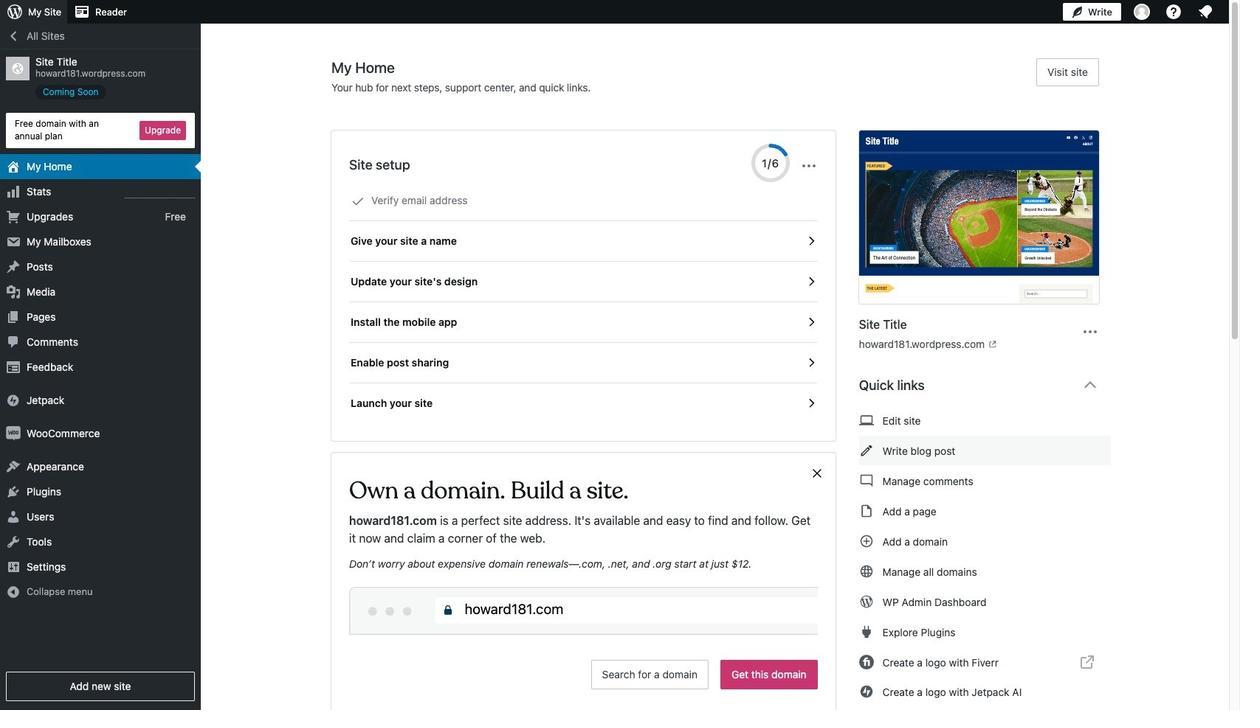 Task type: vqa. For each thing, say whether or not it's contained in the screenshot.
launchpad checklist Element
yes



Task type: locate. For each thing, give the bounding box(es) containing it.
my profile image
[[1134, 4, 1150, 20]]

1 task enabled image from the top
[[804, 275, 818, 289]]

insert_drive_file image
[[859, 503, 874, 520]]

dismiss settings image
[[800, 157, 818, 175]]

img image
[[6, 393, 21, 408], [6, 426, 21, 441]]

1 vertical spatial img image
[[6, 426, 21, 441]]

2 task enabled image from the top
[[804, 316, 818, 329]]

more options for site site title image
[[1081, 323, 1099, 341]]

main content
[[331, 58, 1111, 711]]

task enabled image
[[804, 235, 818, 248]]

4 task enabled image from the top
[[804, 397, 818, 410]]

mode_comment image
[[859, 472, 874, 490]]

0 vertical spatial img image
[[6, 393, 21, 408]]

progress bar
[[751, 144, 790, 182]]

task enabled image
[[804, 275, 818, 289], [804, 316, 818, 329], [804, 357, 818, 370], [804, 397, 818, 410]]

3 task enabled image from the top
[[804, 357, 818, 370]]



Task type: describe. For each thing, give the bounding box(es) containing it.
manage your notifications image
[[1197, 3, 1214, 21]]

launchpad checklist element
[[349, 181, 818, 424]]

edit image
[[859, 442, 874, 460]]

help image
[[1165, 3, 1183, 21]]

dismiss domain name promotion image
[[810, 465, 824, 483]]

highest hourly views 0 image
[[125, 189, 195, 198]]

laptop image
[[859, 412, 874, 430]]

2 img image from the top
[[6, 426, 21, 441]]

1 img image from the top
[[6, 393, 21, 408]]



